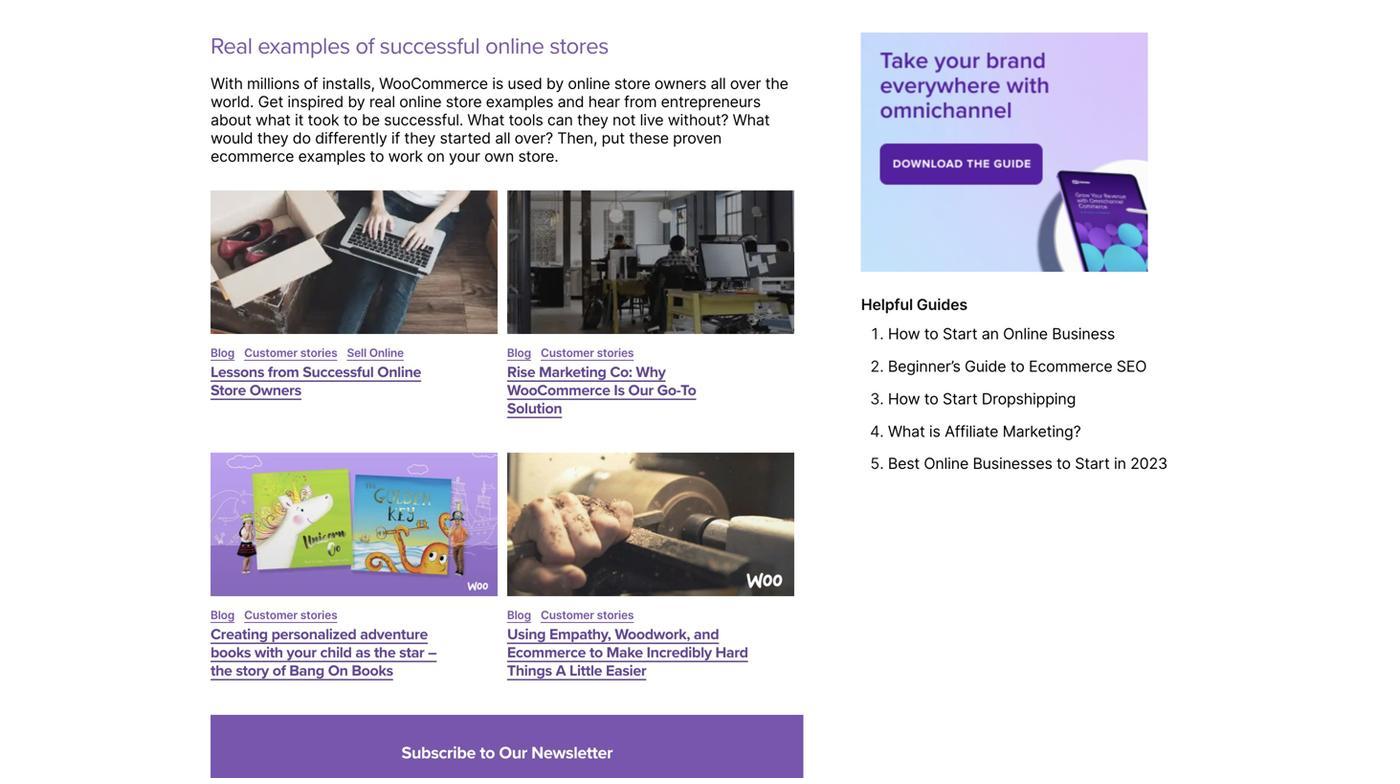 Task type: vqa. For each thing, say whether or not it's contained in the screenshot.
customer inside Blog Customer Stories Using Empathy, Woodwork, And Ecommerce To Make Incredibly Hard Things A Little Easier
yes



Task type: describe. For each thing, give the bounding box(es) containing it.
real examples of successful online stores
[[211, 33, 609, 60]]

entrepreneurs
[[661, 92, 761, 111]]

creating personalized adventure books with your child as the star – the story of bang on books link
[[211, 626, 437, 680]]

personalized
[[272, 626, 357, 644]]

took
[[308, 111, 339, 129]]

blog customer stories using empathy, woodwork, and ecommerce to make incredibly hard things a little easier
[[507, 608, 749, 680]]

subscribe to our newsletter
[[402, 743, 613, 764]]

–
[[428, 644, 437, 662]]

what is affiliate marketing?
[[888, 422, 1082, 441]]

0 horizontal spatial they
[[257, 129, 289, 147]]

live
[[640, 111, 664, 129]]

creating
[[211, 626, 268, 644]]

how to star link
[[888, 390, 973, 408]]

things
[[507, 662, 552, 680]]

lessons
[[211, 363, 264, 381]]

would
[[211, 129, 253, 147]]

hear
[[589, 92, 620, 111]]

from inside blog customer stories sell online lessons from successful online store owners
[[268, 363, 299, 381]]

stories for marketing
[[597, 346, 634, 360]]

our inside blog customer stories rise marketing co: why woocommerce is our go-to solution
[[629, 381, 654, 400]]

to inside blog customer stories using empathy, woodwork, and ecommerce to make incredibly hard things a little easier
[[590, 644, 603, 662]]

subscribe
[[402, 743, 476, 764]]

guide
[[965, 357, 1007, 376]]

customer stories link for successful
[[244, 346, 338, 360]]

installs,
[[322, 74, 375, 93]]

0 horizontal spatial online
[[400, 92, 442, 111]]

business
[[1053, 325, 1116, 343]]

without?
[[668, 111, 729, 129]]

solution
[[507, 400, 562, 418]]

to right the subscribe
[[480, 743, 495, 764]]

0 horizontal spatial by
[[348, 92, 365, 111]]

blog for lessons from successful online store owners
[[211, 346, 235, 360]]

a
[[556, 662, 566, 680]]

how to start an online business link
[[888, 325, 1116, 343]]

1 horizontal spatial what
[[733, 111, 770, 129]]

with
[[211, 74, 243, 93]]

empathy,
[[550, 626, 611, 644]]

0 vertical spatial examples
[[258, 33, 350, 60]]

how for how to start an online business
[[888, 325, 921, 343]]

be
[[362, 111, 380, 129]]

0 horizontal spatial our
[[499, 743, 528, 764]]

incredibly
[[647, 644, 712, 662]]

sell online link
[[347, 346, 404, 360]]

is
[[614, 381, 625, 400]]

best online businesses to start in 2023 link
[[888, 455, 1168, 473]]

0 horizontal spatial store
[[446, 92, 482, 111]]

affiliate
[[945, 422, 999, 441]]

stores
[[550, 33, 609, 60]]

online down 'sell online' link
[[378, 363, 421, 381]]

woodwork,
[[615, 626, 691, 644]]

0 horizontal spatial the
[[211, 662, 232, 680]]

t dropshipping link
[[973, 390, 1076, 408]]

with millions of installs, woocommerce is used by online store owners all over the world. get inspired by real online store examples and hear from entrepreneurs about what it took to be successful. what tools can they not live without? what would they do differently if they started all over? then, put these proven ecommerce examples to work on your own store.
[[211, 74, 789, 166]]

1 horizontal spatial they
[[404, 129, 436, 147]]

to down marketing?
[[1057, 455, 1071, 473]]

what
[[256, 111, 291, 129]]

millions
[[247, 74, 300, 93]]

1 horizontal spatial the
[[374, 644, 396, 662]]

real
[[369, 92, 395, 111]]

helpful guides
[[861, 296, 968, 314]]

rise
[[507, 363, 536, 381]]

blog link for rise marketing co: why woocommerce is our go-to solution
[[507, 346, 531, 360]]

to
[[681, 381, 697, 400]]

star
[[943, 390, 973, 408]]

0 horizontal spatial what
[[468, 111, 505, 129]]

differently
[[315, 129, 387, 147]]

successful
[[380, 33, 480, 60]]

using empathy, woodwork, and ecommerce to make incredibly hard things a little easier link
[[507, 626, 749, 680]]

1 horizontal spatial store
[[615, 74, 651, 93]]

2 horizontal spatial what
[[888, 422, 926, 441]]

ecommerce
[[211, 147, 294, 166]]

as
[[356, 644, 371, 662]]

how to start an online business
[[888, 325, 1116, 343]]

tools
[[509, 111, 543, 129]]

seo
[[1117, 357, 1147, 376]]

helpful
[[861, 296, 913, 314]]

customer for with
[[244, 608, 298, 622]]

1 vertical spatial start
[[1075, 455, 1110, 473]]

to left star at bottom
[[925, 390, 939, 408]]

these
[[629, 129, 669, 147]]

marketing?
[[1003, 422, 1082, 441]]

then,
[[558, 129, 598, 147]]

2023
[[1131, 455, 1168, 473]]

best
[[888, 455, 920, 473]]

online up the beginner's guide to ecommerce seo link
[[1004, 325, 1048, 343]]

to left the 'be'
[[343, 111, 358, 129]]

blog customer stories sell online lessons from successful online store owners
[[211, 346, 421, 400]]

sell
[[347, 346, 367, 360]]

customer for woocommerce
[[541, 346, 594, 360]]

on
[[427, 147, 445, 166]]

the inside with millions of installs, woocommerce is used by online store owners all over the world. get inspired by real online store examples and hear from entrepreneurs about what it took to be successful. what tools can they not live without? what would they do differently if they started all over? then, put these proven ecommerce examples to work on your own store.
[[766, 74, 789, 93]]

1 vertical spatial examples
[[486, 92, 554, 111]]

0 vertical spatial all
[[711, 74, 726, 93]]

1 horizontal spatial online
[[485, 33, 544, 60]]

why
[[636, 363, 666, 381]]

2 horizontal spatial online
[[568, 74, 610, 93]]

own
[[485, 147, 514, 166]]

an
[[982, 325, 999, 343]]

world.
[[211, 92, 254, 111]]

of for successful
[[356, 33, 374, 60]]

customer for successful
[[244, 346, 298, 360]]

ecommerce inside blog customer stories using empathy, woodwork, and ecommerce to make incredibly hard things a little easier
[[507, 644, 586, 662]]

books
[[352, 662, 393, 680]]

in
[[1115, 455, 1127, 473]]

inspired
[[288, 92, 344, 111]]

from inside with millions of installs, woocommerce is used by online store owners all over the world. get inspired by real online store examples and hear from entrepreneurs about what it took to be successful. what tools can they not live without? what would they do differently if they started all over? then, put these proven ecommerce examples to work on your own store.
[[624, 92, 657, 111]]

proven
[[673, 129, 722, 147]]

your inside with millions of installs, woocommerce is used by online store owners all over the world. get inspired by real online store examples and hear from entrepreneurs about what it took to be successful. what tools can they not live without? what would they do differently if they started all over? then, put these proven ecommerce examples to work on your own store.
[[449, 147, 480, 166]]

it
[[295, 111, 304, 129]]

store.
[[518, 147, 559, 166]]

make
[[607, 644, 643, 662]]

customer stories link for with
[[244, 608, 338, 622]]



Task type: locate. For each thing, give the bounding box(es) containing it.
using empathy, woodwork, and ecommerce to make incredibly hard things a little easier image
[[507, 453, 795, 596]]

office of an agency using woocommerce image
[[507, 190, 795, 334]]

go-
[[657, 381, 681, 400]]

1 horizontal spatial from
[[624, 92, 657, 111]]

your right the with
[[287, 644, 317, 662]]

blog for using empathy, woodwork, and ecommerce to make incredibly hard things a little easier
[[507, 608, 531, 622]]

store
[[211, 381, 246, 400]]

1 vertical spatial and
[[694, 626, 719, 644]]

customer stories link up marketing on the top left of the page
[[541, 346, 634, 360]]

used
[[508, 74, 543, 93]]

stories up 'successful'
[[300, 346, 338, 360]]

what down over
[[733, 111, 770, 129]]

to down "guides"
[[925, 325, 939, 343]]

customer stories link for ecommerce
[[541, 608, 634, 622]]

work
[[388, 147, 423, 166]]

customer stories link for woocommerce
[[541, 346, 634, 360]]

of inside 'blog customer stories creating personalized adventure books with your child as the star – the story of bang on books'
[[273, 662, 286, 680]]

0 vertical spatial your
[[449, 147, 480, 166]]

0 vertical spatial how
[[888, 325, 921, 343]]

start
[[943, 325, 978, 343], [1075, 455, 1110, 473]]

successful
[[303, 363, 374, 381]]

1 horizontal spatial of
[[304, 74, 318, 93]]

0 horizontal spatial from
[[268, 363, 299, 381]]

to left make
[[590, 644, 603, 662]]

woocommerce inside with millions of installs, woocommerce is used by online store owners all over the world. get inspired by real online store examples and hear from entrepreneurs about what it took to be successful. what tools can they not live without? what would they do differently if they started all over? then, put these proven ecommerce examples to work on your own store.
[[379, 74, 488, 93]]

customer stories link up lessons from successful online store owners link
[[244, 346, 338, 360]]

and left hear
[[558, 92, 584, 111]]

stories up co:
[[597, 346, 634, 360]]

how for how to star t dropshipping
[[888, 390, 921, 408]]

1 horizontal spatial woocommerce
[[507, 381, 611, 400]]

guides
[[917, 296, 968, 314]]

0 vertical spatial start
[[943, 325, 978, 343]]

and inside with millions of installs, woocommerce is used by online store owners all over the world. get inspired by real online store examples and hear from entrepreneurs about what it took to be successful. what tools can they not live without? what would they do differently if they started all over? then, put these proven ecommerce examples to work on your own store.
[[558, 92, 584, 111]]

1 vertical spatial your
[[287, 644, 317, 662]]

of right "story"
[[273, 662, 286, 680]]

how
[[888, 325, 921, 343], [888, 390, 921, 408]]

blog inside 'blog customer stories creating personalized adventure books with your child as the star – the story of bang on books'
[[211, 608, 235, 622]]

2 vertical spatial of
[[273, 662, 286, 680]]

0 vertical spatial our
[[629, 381, 654, 400]]

blog up using
[[507, 608, 531, 622]]

customer up empathy,
[[541, 608, 594, 622]]

to right guide
[[1011, 357, 1025, 376]]

0 vertical spatial and
[[558, 92, 584, 111]]

customer up marketing on the top left of the page
[[541, 346, 594, 360]]

0 horizontal spatial woocommerce
[[379, 74, 488, 93]]

put
[[602, 129, 625, 147]]

stories up personalized
[[300, 608, 338, 622]]

from
[[624, 92, 657, 111], [268, 363, 299, 381]]

blog up lessons
[[211, 346, 235, 360]]

customer for ecommerce
[[541, 608, 594, 622]]

1 horizontal spatial all
[[711, 74, 726, 93]]

with
[[255, 644, 283, 662]]

blog customer stories creating personalized adventure books with your child as the star – the story of bang on books
[[211, 608, 437, 680]]

start left the an
[[943, 325, 978, 343]]

easier
[[606, 662, 647, 680]]

our right is
[[629, 381, 654, 400]]

examples up over?
[[486, 92, 554, 111]]

beginner's
[[888, 357, 961, 376]]

examples up millions
[[258, 33, 350, 60]]

the left "story"
[[211, 662, 232, 680]]

t
[[973, 390, 978, 408]]

they left do
[[257, 129, 289, 147]]

store up the started
[[446, 92, 482, 111]]

of inside with millions of installs, woocommerce is used by online store owners all over the world. get inspired by real online store examples and hear from entrepreneurs about what it took to be successful. what tools can they not live without? what would they do differently if they started all over? then, put these proven ecommerce examples to work on your own store.
[[304, 74, 318, 93]]

1 vertical spatial our
[[499, 743, 528, 764]]

blog inside blog customer stories rise marketing co: why woocommerce is our go-to solution
[[507, 346, 531, 360]]

customer inside blog customer stories rise marketing co: why woocommerce is our go-to solution
[[541, 346, 594, 360]]

customer stories link
[[244, 346, 338, 360], [541, 346, 634, 360], [244, 608, 338, 622], [541, 608, 634, 622]]

0 horizontal spatial is
[[492, 74, 504, 93]]

and inside blog customer stories using empathy, woodwork, and ecommerce to make incredibly hard things a little easier
[[694, 626, 719, 644]]

1 how from the top
[[888, 325, 921, 343]]

stories inside 'blog customer stories creating personalized adventure books with your child as the star – the story of bang on books'
[[300, 608, 338, 622]]

of for installs,
[[304, 74, 318, 93]]

star
[[399, 644, 425, 662]]

to
[[343, 111, 358, 129], [370, 147, 384, 166], [925, 325, 939, 343], [1011, 357, 1025, 376], [925, 390, 939, 408], [1057, 455, 1071, 473], [590, 644, 603, 662], [480, 743, 495, 764]]

0 vertical spatial woocommerce
[[379, 74, 488, 93]]

blog link up using
[[507, 608, 531, 622]]

customer
[[244, 346, 298, 360], [541, 346, 594, 360], [244, 608, 298, 622], [541, 608, 594, 622]]

get
[[258, 92, 284, 111]]

blog
[[211, 346, 235, 360], [507, 346, 531, 360], [211, 608, 235, 622], [507, 608, 531, 622]]

how to star t dropshipping
[[888, 390, 1076, 408]]

blog link for lessons from successful online store owners
[[211, 346, 235, 360]]

not
[[613, 111, 636, 129]]

examples down took
[[298, 147, 366, 166]]

customer up creating
[[244, 608, 298, 622]]

story
[[236, 662, 269, 680]]

adventure
[[360, 626, 428, 644]]

child
[[320, 644, 352, 662]]

2 horizontal spatial of
[[356, 33, 374, 60]]

all left over?
[[495, 129, 511, 147]]

of up installs,
[[356, 33, 374, 60]]

1 vertical spatial is
[[930, 422, 941, 441]]

2 how from the top
[[888, 390, 921, 408]]

of right millions
[[304, 74, 318, 93]]

beginner's guide to ecommerce seo
[[888, 357, 1147, 376]]

blog inside blog customer stories using empathy, woodwork, and ecommerce to make incredibly hard things a little easier
[[507, 608, 531, 622]]

hard
[[716, 644, 749, 662]]

stories inside blog customer stories using empathy, woodwork, and ecommerce to make incredibly hard things a little easier
[[597, 608, 634, 622]]

blog for creating personalized adventure books with your child as the star – the story of bang on books
[[211, 608, 235, 622]]

blog link for creating personalized adventure books with your child as the star – the story of bang on books
[[211, 608, 235, 622]]

customer up owners
[[244, 346, 298, 360]]

woocommerce inside blog customer stories rise marketing co: why woocommerce is our go-to solution
[[507, 381, 611, 400]]

the
[[766, 74, 789, 93], [374, 644, 396, 662], [211, 662, 232, 680]]

0 vertical spatial from
[[624, 92, 657, 111]]

owners
[[250, 381, 302, 400]]

blog link up rise
[[507, 346, 531, 360]]

what is affiliate marketing? link
[[888, 422, 1082, 441]]

0 horizontal spatial start
[[943, 325, 978, 343]]

blog customer stories rise marketing co: why woocommerce is our go-to solution
[[507, 346, 697, 418]]

real
[[211, 33, 252, 60]]

ecommerce
[[1029, 357, 1113, 376], [507, 644, 586, 662]]

what up own
[[468, 111, 505, 129]]

from right lessons
[[268, 363, 299, 381]]

how down beginner's
[[888, 390, 921, 408]]

stories up make
[[597, 608, 634, 622]]

0 vertical spatial ecommerce
[[1029, 357, 1113, 376]]

blog up rise
[[507, 346, 531, 360]]

all left over
[[711, 74, 726, 93]]

what up the "best"
[[888, 422, 926, 441]]

customer inside blog customer stories using empathy, woodwork, and ecommerce to make incredibly hard things a little easier
[[541, 608, 594, 622]]

0 horizontal spatial of
[[273, 662, 286, 680]]

1 vertical spatial from
[[268, 363, 299, 381]]

from right hear
[[624, 92, 657, 111]]

rise marketing co: why woocommerce is our go-to solution link
[[507, 363, 697, 418]]

little
[[570, 662, 602, 680]]

1 horizontal spatial by
[[547, 74, 564, 93]]

1 horizontal spatial ecommerce
[[1029, 357, 1113, 376]]

all
[[711, 74, 726, 93], [495, 129, 511, 147]]

online down stores
[[568, 74, 610, 93]]

store up not
[[615, 74, 651, 93]]

is inside with millions of installs, woocommerce is used by online store owners all over the world. get inspired by real online store examples and hear from entrepreneurs about what it took to be successful. what tools can they not live without? what would they do differently if they started all over? then, put these proven ecommerce examples to work on your own store.
[[492, 74, 504, 93]]

stories for online
[[300, 346, 338, 360]]

marketing
[[539, 363, 607, 381]]

1 horizontal spatial our
[[629, 381, 654, 400]]

customer inside blog customer stories sell online lessons from successful online store owners
[[244, 346, 298, 360]]

to left if
[[370, 147, 384, 166]]

stories inside blog customer stories sell online lessons from successful online store owners
[[300, 346, 338, 360]]

store owner working on their laptop image
[[211, 190, 498, 334]]

can
[[548, 111, 573, 129]]

stories for empathy,
[[597, 608, 634, 622]]

2 horizontal spatial they
[[577, 111, 609, 129]]

how down helpful guides on the top of page
[[888, 325, 921, 343]]

about
[[211, 111, 252, 129]]

the right as
[[374, 644, 396, 662]]

newsletter
[[532, 743, 613, 764]]

over
[[730, 74, 761, 93]]

start left in
[[1075, 455, 1110, 473]]

online right sell
[[369, 346, 404, 360]]

books
[[211, 644, 251, 662]]

online
[[485, 33, 544, 60], [568, 74, 610, 93], [400, 92, 442, 111]]

blog for rise marketing co: why woocommerce is our go-to solution
[[507, 346, 531, 360]]

of
[[356, 33, 374, 60], [304, 74, 318, 93], [273, 662, 286, 680]]

2 vertical spatial examples
[[298, 147, 366, 166]]

stories inside blog customer stories rise marketing co: why woocommerce is our go-to solution
[[597, 346, 634, 360]]

1 horizontal spatial and
[[694, 626, 719, 644]]

they left not
[[577, 111, 609, 129]]

and right 'woodwork,'
[[694, 626, 719, 644]]

blog link up lessons
[[211, 346, 235, 360]]

0 horizontal spatial your
[[287, 644, 317, 662]]

1 vertical spatial all
[[495, 129, 511, 147]]

is left used
[[492, 74, 504, 93]]

1 horizontal spatial start
[[1075, 455, 1110, 473]]

they right if
[[404, 129, 436, 147]]

0 vertical spatial of
[[356, 33, 374, 60]]

your
[[449, 147, 480, 166], [287, 644, 317, 662]]

1 vertical spatial of
[[304, 74, 318, 93]]

businesses
[[973, 455, 1053, 473]]

dropshipping
[[982, 390, 1076, 408]]

customer stories link up personalized
[[244, 608, 338, 622]]

our
[[629, 381, 654, 400], [499, 743, 528, 764]]

the right over
[[766, 74, 789, 93]]

0 horizontal spatial and
[[558, 92, 584, 111]]

2 horizontal spatial the
[[766, 74, 789, 93]]

lessons from successful online store owners link
[[211, 363, 421, 400]]

by right used
[[547, 74, 564, 93]]

by
[[547, 74, 564, 93], [348, 92, 365, 111]]

blog link for using empathy, woodwork, and ecommerce to make incredibly hard things a little easier
[[507, 608, 531, 622]]

online right "real" on the top left
[[400, 92, 442, 111]]

online up used
[[485, 33, 544, 60]]

1 vertical spatial how
[[888, 390, 921, 408]]

0 horizontal spatial all
[[495, 129, 511, 147]]

online down affiliate at right
[[924, 455, 969, 473]]

blog up creating
[[211, 608, 235, 622]]

woocommerce
[[379, 74, 488, 93], [507, 381, 611, 400]]

customer inside 'blog customer stories creating personalized adventure books with your child as the star – the story of bang on books'
[[244, 608, 298, 622]]

0 horizontal spatial ecommerce
[[507, 644, 586, 662]]

your inside 'blog customer stories creating personalized adventure books with your child as the star – the story of bang on books'
[[287, 644, 317, 662]]

online
[[1004, 325, 1048, 343], [369, 346, 404, 360], [378, 363, 421, 381], [924, 455, 969, 473]]

creating personalized adventure books with your child as the star – the story of bang on books image
[[211, 453, 498, 596]]

1 horizontal spatial your
[[449, 147, 480, 166]]

customer stories link up empathy,
[[541, 608, 634, 622]]

1 vertical spatial ecommerce
[[507, 644, 586, 662]]

blog link up creating
[[211, 608, 235, 622]]

your right 'on'
[[449, 147, 480, 166]]

1 horizontal spatial is
[[930, 422, 941, 441]]

blog link
[[211, 346, 235, 360], [507, 346, 531, 360], [211, 608, 235, 622], [507, 608, 531, 622]]

0 vertical spatial is
[[492, 74, 504, 93]]

by left "real" on the top left
[[348, 92, 365, 111]]

beginner's guide to ecommerce seo link
[[888, 357, 1147, 376]]

our left newsletter
[[499, 743, 528, 764]]

on
[[328, 662, 348, 680]]

co:
[[610, 363, 633, 381]]

blog inside blog customer stories sell online lessons from successful online store owners
[[211, 346, 235, 360]]

1 vertical spatial woocommerce
[[507, 381, 611, 400]]

best online businesses to start in 2023
[[888, 455, 1168, 473]]

owners
[[655, 74, 707, 93]]

stories for personalized
[[300, 608, 338, 622]]

is down how to star link
[[930, 422, 941, 441]]

over?
[[515, 129, 553, 147]]



